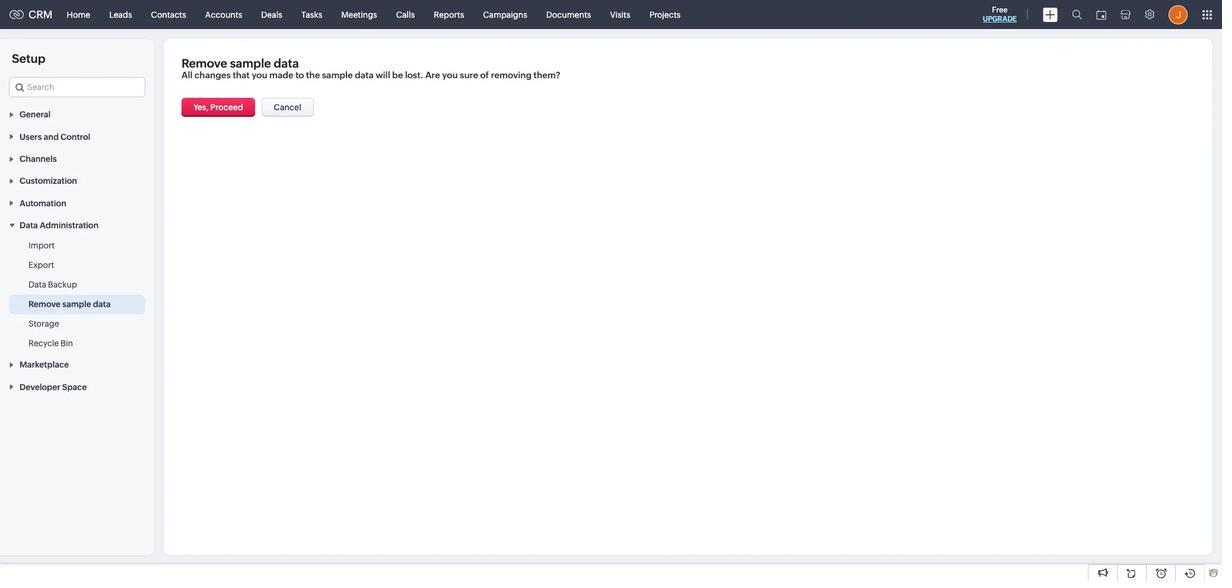 Task type: describe. For each thing, give the bounding box(es) containing it.
recycle bin link
[[28, 338, 73, 349]]

changes
[[194, 70, 231, 80]]

that
[[233, 70, 250, 80]]

meetings link
[[332, 0, 387, 29]]

all
[[182, 70, 193, 80]]

campaigns link
[[474, 0, 537, 29]]

export
[[28, 260, 54, 270]]

2 horizontal spatial data
[[355, 70, 374, 80]]

data backup
[[28, 280, 77, 290]]

visits link
[[601, 0, 640, 29]]

setup
[[12, 52, 45, 65]]

projects link
[[640, 0, 690, 29]]

home link
[[57, 0, 100, 29]]

campaigns
[[483, 10, 527, 19]]

sample for remove sample data all changes that you made to the sample data will be lost. are you sure of removing them?
[[230, 56, 271, 70]]

users
[[20, 132, 42, 142]]

crm link
[[9, 8, 53, 21]]

and
[[44, 132, 59, 142]]

home
[[67, 10, 90, 19]]

automation button
[[0, 192, 154, 214]]

Search text field
[[9, 78, 145, 97]]

data backup link
[[28, 279, 77, 291]]

storage
[[28, 319, 59, 329]]

remove sample data
[[28, 300, 111, 309]]

1 you from the left
[[252, 70, 267, 80]]

accounts
[[205, 10, 242, 19]]

them?
[[534, 70, 560, 80]]

general
[[20, 110, 51, 119]]

accounts link
[[196, 0, 252, 29]]

recycle
[[28, 339, 59, 348]]

lost.
[[405, 70, 423, 80]]

upgrade
[[983, 15, 1017, 23]]

contacts
[[151, 10, 186, 19]]

to
[[295, 70, 304, 80]]

projects
[[649, 10, 681, 19]]

contacts link
[[142, 0, 196, 29]]

documents
[[546, 10, 591, 19]]

developer
[[20, 382, 60, 392]]

free
[[992, 5, 1008, 14]]

import link
[[28, 240, 55, 252]]

control
[[61, 132, 90, 142]]

data for remove sample data
[[93, 300, 111, 309]]

free upgrade
[[983, 5, 1017, 23]]

data for data backup
[[28, 280, 46, 290]]

storage link
[[28, 318, 59, 330]]

2 you from the left
[[442, 70, 458, 80]]

2 horizontal spatial sample
[[322, 70, 353, 80]]

tasks
[[301, 10, 322, 19]]

remove for remove sample data all changes that you made to the sample data will be lost. are you sure of removing them?
[[182, 56, 227, 70]]

customization
[[20, 176, 77, 186]]

developer space
[[20, 382, 87, 392]]

profile element
[[1162, 0, 1195, 29]]

sample for remove sample data
[[62, 300, 91, 309]]

data for remove sample data all changes that you made to the sample data will be lost. are you sure of removing them?
[[274, 56, 299, 70]]

visits
[[610, 10, 630, 19]]

documents link
[[537, 0, 601, 29]]

developer space button
[[0, 376, 154, 398]]

reports link
[[424, 0, 474, 29]]

recycle bin
[[28, 339, 73, 348]]



Task type: vqa. For each thing, say whether or not it's contained in the screenshot.
data corresponding to Remove sample data All changes that you made to the sample data will be lost. Are you sure of removing them?
yes



Task type: locate. For each thing, give the bounding box(es) containing it.
data for data administration
[[20, 221, 38, 230]]

marketplace button
[[0, 354, 154, 376]]

remove sample data all changes that you made to the sample data will be lost. are you sure of removing them?
[[182, 56, 560, 80]]

None field
[[9, 77, 145, 97]]

made
[[269, 70, 293, 80]]

0 horizontal spatial remove
[[28, 300, 60, 309]]

data
[[20, 221, 38, 230], [28, 280, 46, 290]]

export link
[[28, 259, 54, 271]]

data administration button
[[0, 214, 154, 236]]

1 vertical spatial remove
[[28, 300, 60, 309]]

data down export link
[[28, 280, 46, 290]]

0 vertical spatial remove
[[182, 56, 227, 70]]

calls
[[396, 10, 415, 19]]

bin
[[60, 339, 73, 348]]

you right that
[[252, 70, 267, 80]]

create menu element
[[1036, 0, 1065, 29]]

deals link
[[252, 0, 292, 29]]

1 horizontal spatial remove
[[182, 56, 227, 70]]

leads
[[109, 10, 132, 19]]

tasks link
[[292, 0, 332, 29]]

remove
[[182, 56, 227, 70], [28, 300, 60, 309]]

0 vertical spatial data
[[20, 221, 38, 230]]

remove for remove sample data
[[28, 300, 60, 309]]

deals
[[261, 10, 282, 19]]

removing
[[491, 70, 532, 80]]

channels button
[[0, 148, 154, 170]]

data administration
[[20, 221, 99, 230]]

data inside region
[[28, 280, 46, 290]]

sure
[[460, 70, 478, 80]]

1 horizontal spatial you
[[442, 70, 458, 80]]

channels
[[20, 154, 57, 164]]

backup
[[48, 280, 77, 290]]

marketplace
[[20, 360, 69, 370]]

remove inside remove sample data all changes that you made to the sample data will be lost. are you sure of removing them?
[[182, 56, 227, 70]]

sample
[[230, 56, 271, 70], [322, 70, 353, 80], [62, 300, 91, 309]]

search image
[[1072, 9, 1082, 20]]

remove sample data link
[[28, 298, 111, 310]]

meetings
[[341, 10, 377, 19]]

0 horizontal spatial sample
[[62, 300, 91, 309]]

search element
[[1065, 0, 1089, 29]]

customization button
[[0, 170, 154, 192]]

automation
[[20, 199, 66, 208]]

will
[[376, 70, 390, 80]]

remove left that
[[182, 56, 227, 70]]

crm
[[28, 8, 53, 21]]

data inside region
[[93, 300, 111, 309]]

you
[[252, 70, 267, 80], [442, 70, 458, 80]]

of
[[480, 70, 489, 80]]

import
[[28, 241, 55, 250]]

users and control
[[20, 132, 90, 142]]

sample left the to
[[230, 56, 271, 70]]

0 horizontal spatial you
[[252, 70, 267, 80]]

users and control button
[[0, 125, 154, 148]]

1 vertical spatial data
[[28, 280, 46, 290]]

the
[[306, 70, 320, 80]]

you right are
[[442, 70, 458, 80]]

sample inside data administration region
[[62, 300, 91, 309]]

leads link
[[100, 0, 142, 29]]

reports
[[434, 10, 464, 19]]

calendar image
[[1096, 10, 1106, 19]]

data administration region
[[0, 236, 154, 354]]

are
[[425, 70, 440, 80]]

space
[[62, 382, 87, 392]]

general button
[[0, 103, 154, 125]]

remove up storage
[[28, 300, 60, 309]]

1 horizontal spatial sample
[[230, 56, 271, 70]]

data up import
[[20, 221, 38, 230]]

None button
[[182, 98, 255, 117], [261, 98, 314, 117], [182, 98, 255, 117], [261, 98, 314, 117]]

sample down "backup"
[[62, 300, 91, 309]]

create menu image
[[1043, 7, 1058, 22]]

1 horizontal spatial data
[[274, 56, 299, 70]]

be
[[392, 70, 403, 80]]

data inside "dropdown button"
[[20, 221, 38, 230]]

data
[[274, 56, 299, 70], [355, 70, 374, 80], [93, 300, 111, 309]]

calls link
[[387, 0, 424, 29]]

sample right the
[[322, 70, 353, 80]]

remove inside remove sample data link
[[28, 300, 60, 309]]

profile image
[[1169, 5, 1188, 24]]

administration
[[40, 221, 99, 230]]

0 horizontal spatial data
[[93, 300, 111, 309]]



